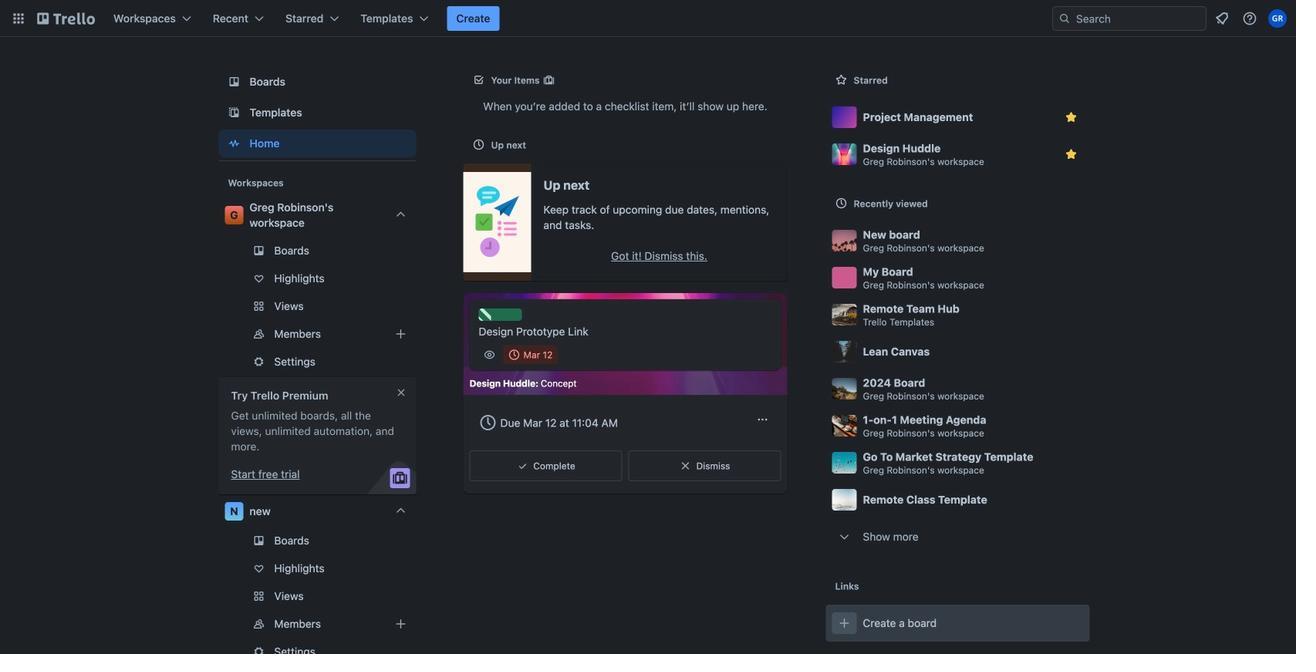 Task type: describe. For each thing, give the bounding box(es) containing it.
Search field
[[1071, 8, 1206, 29]]

2 add image from the top
[[392, 615, 410, 633]]

click to unstar design huddle . it will be removed from your starred list. image
[[1064, 147, 1079, 162]]

click to unstar project management. it will be removed from your starred list. image
[[1064, 110, 1079, 125]]

open information menu image
[[1242, 11, 1258, 26]]

0 notifications image
[[1213, 9, 1231, 28]]

primary element
[[0, 0, 1296, 37]]

home image
[[225, 134, 243, 153]]



Task type: vqa. For each thing, say whether or not it's contained in the screenshot.
Click to unstar Design Huddle . It will be removed from your starred list. icon
yes



Task type: locate. For each thing, give the bounding box(es) containing it.
color: green, title: none image
[[479, 309, 522, 321]]

board image
[[225, 73, 243, 91]]

back to home image
[[37, 6, 95, 31]]

1 add image from the top
[[392, 325, 410, 343]]

template board image
[[225, 103, 243, 122]]

add image
[[392, 325, 410, 343], [392, 615, 410, 633]]

greg robinson (gregrobinson96) image
[[1268, 9, 1287, 28]]

0 vertical spatial add image
[[392, 325, 410, 343]]

1 vertical spatial add image
[[392, 615, 410, 633]]

search image
[[1059, 12, 1071, 25]]



